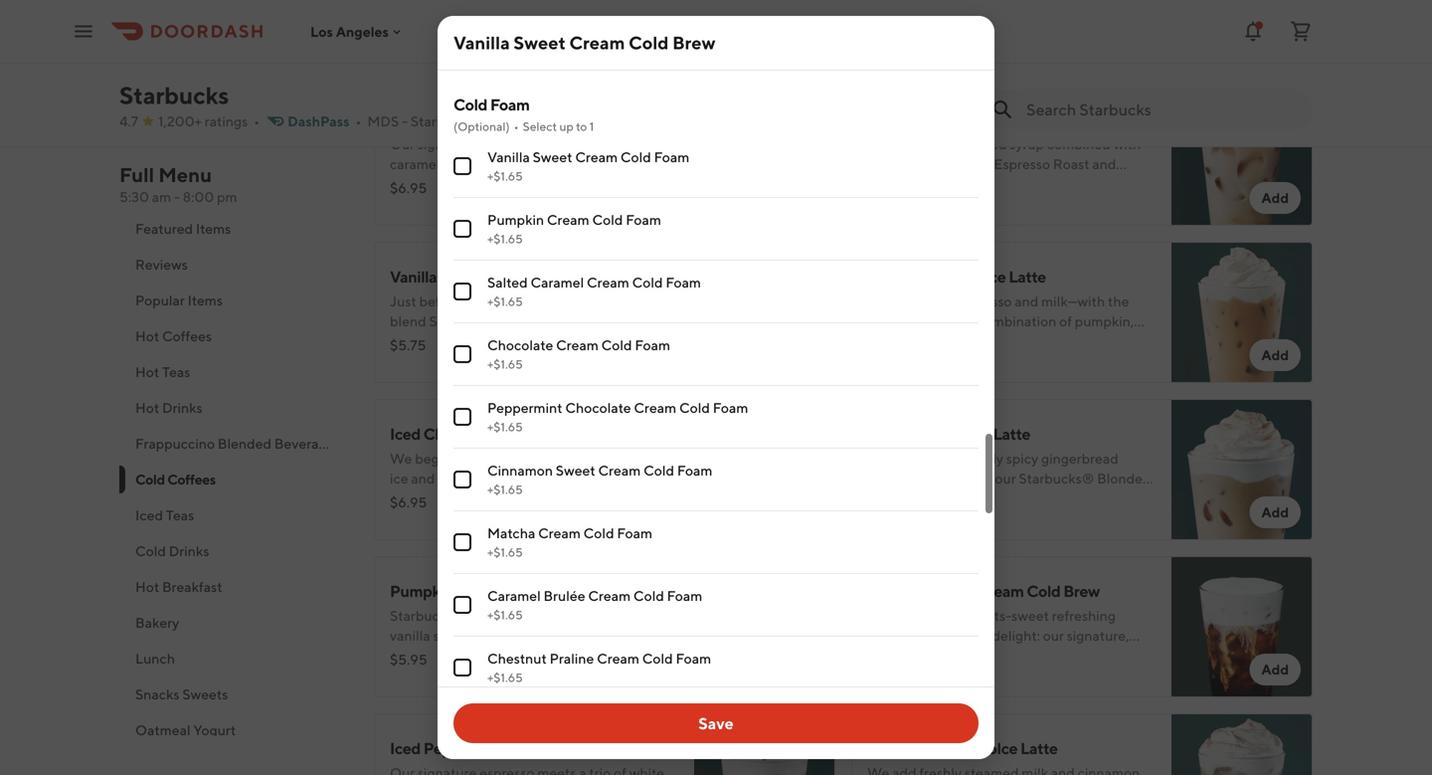 Task type: describe. For each thing, give the bounding box(es) containing it.
frappuccino blended beverages button
[[119, 426, 350, 462]]

1 inside cold foam (optional) • select up to 1
[[590, 119, 594, 133]]

foam inside the caramel brulée cream cold foam +$1.65
[[667, 588, 703, 604]]

roast
[[1054, 156, 1090, 172]]

vanilla inside the vanilla sweet cream cold foam +$1.65
[[488, 149, 530, 165]]

$6.95 for iced sugar cookie almondmilk latte
[[868, 180, 905, 196]]

• inside cinnamon powder group
[[514, 9, 519, 23]]

items for featured items
[[196, 220, 231, 237]]

matcha cream cold foam +$1.65
[[488, 525, 653, 559]]

snacks sweets button
[[119, 677, 350, 712]]

iced caramel brulée latte our signature espresso, milk, ice and rich caramel brulée sauce finished with whipped cream and a supreme topping of even more caramel brulée bits.
[[390, 110, 665, 212]]

Item Search search field
[[1027, 99, 1298, 120]]

ice,
[[975, 176, 997, 192]]

cold drinks button
[[119, 533, 350, 569]]

add button for salted caramel cream cold brew
[[1250, 654, 1302, 686]]

1.5
[[496, 113, 513, 129]]

reviews
[[135, 256, 188, 273]]

sauce
[[487, 156, 523, 172]]

full menu 5:30 am - 8:00 pm
[[119, 163, 237, 205]]

iced for iced teas
[[135, 507, 163, 523]]

almondmilk
[[868, 176, 942, 192]]

cold inside the 'chocolate cream cold foam +$1.65'
[[602, 337, 632, 353]]

brulée inside iced caramel brulée latte our signature espresso, milk, ice and rich caramel brulée sauce finished with whipped cream and a supreme topping of even more caramel brulée bits.
[[486, 110, 532, 129]]

white
[[510, 739, 554, 758]]

• right 'ratings'
[[254, 113, 260, 129]]

with inside iced caramel brulée latte our signature espresso, milk, ice and rich caramel brulée sauce finished with whipped cream and a supreme topping of even more caramel brulée bits.
[[579, 156, 607, 172]]

beverages
[[274, 435, 341, 452]]

topping.
[[390, 667, 443, 684]]

vanilla sweet cream cold brew image
[[695, 242, 836, 383]]

foam inside the vanilla sweet cream cold foam +$1.65
[[654, 149, 690, 165]]

save button
[[454, 704, 979, 743]]

salted for salted caramel cream cold foam +$1.65
[[488, 274, 528, 291]]

featured
[[135, 220, 193, 237]]

green
[[868, 196, 904, 212]]

bakery button
[[119, 605, 350, 641]]

cream inside the chestnut praline cream cold foam +$1.65
[[597, 650, 640, 667]]

milk,
[[541, 136, 571, 152]]

chocolate cream cold foam +$1.65
[[488, 337, 671, 371]]

4.7
[[119, 113, 138, 129]]

sweets
[[182, 686, 228, 703]]

syrup inside iced sugar cookie almondmilk latte sugar cookie-flavored syrup combined with starbucks® blonde espresso roast and almondmilk over ice, topped with red and green sprinkles.
[[1010, 136, 1045, 152]]

iced peppermint white chocolate mocha
[[390, 739, 681, 758]]

dolce
[[977, 739, 1018, 758]]

cinnamon sweet cream cold foam +$1.65
[[488, 462, 713, 497]]

cold drinks
[[135, 543, 209, 559]]

oatmeal yogurt
[[135, 722, 236, 738]]

starbucks® inside iced sugar cookie almondmilk latte sugar cookie-flavored syrup combined with starbucks® blonde espresso roast and almondmilk over ice, topped with red and green sprinkles.
[[868, 156, 943, 172]]

foam inside cold foam (optional) • select up to 1
[[490, 95, 530, 114]]

iced pumpkin spice latte
[[868, 267, 1047, 286]]

topped inside pumpkin cream cold brew starbucks® cold brew sweetened with vanilla syrup and topped with pumpkin cream cold foam and a dusting of pumpkin-spice topping.
[[497, 627, 544, 644]]

praline inside the chestnut praline cream cold foam +$1.65
[[550, 650, 594, 667]]

cream inside salted caramel cream cold foam +$1.65
[[587, 274, 630, 291]]

iced chestnut praline latte image
[[695, 399, 836, 540]]

and right ice
[[595, 136, 619, 152]]

popular items
[[135, 292, 223, 308]]

pumpkin cream cold brew image
[[695, 556, 836, 698]]

add for salted caramel cream cold brew
[[1262, 661, 1290, 678]]

hot drinks
[[135, 400, 203, 416]]

foam inside salted caramel cream cold foam +$1.65
[[666, 274, 702, 291]]

cream inside pumpkin cream cold brew starbucks® cold brew sweetened with vanilla syrup and topped with pumpkin cream cold foam and a dusting of pumpkin-spice topping.
[[635, 627, 674, 644]]

matcha
[[488, 525, 536, 541]]

hot breakfast button
[[119, 569, 350, 605]]

foam inside the chestnut praline cream cold foam +$1.65
[[676, 650, 712, 667]]

Cinnamon Powder checkbox
[[454, 38, 472, 56]]

2 caramel from the top
[[390, 196, 440, 212]]

0 vertical spatial praline
[[493, 424, 542, 443]]

cold inside the caramel brulée cream cold foam +$1.65
[[634, 588, 665, 604]]

latte right gingerbread
[[994, 424, 1031, 443]]

mds - starbucks • 1.5 mi
[[368, 113, 531, 129]]

to inside cold foam (optional) • select up to 1
[[576, 119, 587, 133]]

iced sugar cookie almondmilk latte sugar cookie-flavored syrup combined with starbucks® blonde espresso roast and almondmilk over ice, topped with red and green sprinkles.
[[868, 110, 1142, 212]]

iced pumpkin spice latte image
[[1172, 242, 1314, 383]]

vanilla sweet cream cold brew dialog
[[438, 0, 995, 762]]

spice
[[620, 647, 653, 664]]

gingerbread
[[901, 424, 991, 443]]

$5.95
[[390, 651, 428, 668]]

(optional) • select up to 1
[[454, 9, 594, 23]]

2 vertical spatial vanilla
[[390, 267, 437, 286]]

iced teas button
[[119, 498, 350, 533]]

salted caramel cream cold brew image
[[1172, 556, 1314, 698]]

pumpkin cream cold foam +$1.65
[[488, 211, 662, 246]]

latte for iced chestnut praline latte
[[545, 424, 582, 443]]

teas for hot teas
[[162, 364, 190, 380]]

a for cream
[[482, 647, 489, 664]]

coffees for cold coffees
[[167, 471, 216, 488]]

espresso
[[994, 156, 1051, 172]]

oatmeal
[[135, 722, 191, 738]]

iced cinnamon dolce latte image
[[1172, 713, 1314, 775]]

1 vertical spatial peppermint
[[424, 739, 507, 758]]

cold inside button
[[135, 543, 166, 559]]

1 vertical spatial sugar
[[868, 136, 904, 152]]

teas for iced teas
[[166, 507, 194, 523]]

add button for iced sugar cookie almondmilk latte
[[1250, 182, 1302, 214]]

hot teas
[[135, 364, 190, 380]]

cold inside cinnamon sweet cream cold foam +$1.65
[[644, 462, 675, 479]]

cream inside the 'chocolate cream cold foam +$1.65'
[[556, 337, 599, 353]]

combined
[[1048, 136, 1111, 152]]

hot coffees button
[[119, 318, 350, 354]]

0 items, open order cart image
[[1290, 19, 1314, 43]]

hot breakfast
[[135, 579, 222, 595]]

red
[[1079, 176, 1100, 192]]

• left mds
[[356, 113, 362, 129]]

sprinkles.
[[907, 196, 966, 212]]

cream inside the caramel brulée cream cold foam +$1.65
[[588, 588, 631, 604]]

pumpkin
[[577, 627, 632, 644]]

drinks for cold drinks
[[169, 543, 209, 559]]

iced for iced cinnamon dolce latte
[[868, 739, 898, 758]]

over
[[945, 176, 972, 192]]

whipped
[[609, 156, 665, 172]]

1 caramel from the top
[[390, 156, 440, 172]]

and up red
[[1093, 156, 1117, 172]]

pumpkin cream cold brew starbucks® cold brew sweetened with vanilla syrup and topped with pumpkin cream cold foam and a dusting of pumpkin-spice topping.
[[390, 582, 674, 684]]

lunch
[[135, 650, 175, 667]]

1 inside cinnamon powder group
[[590, 9, 594, 23]]

and right red
[[1103, 176, 1127, 192]]

cold inside the vanilla sweet cream cold foam +$1.65
[[621, 149, 652, 165]]

vanilla
[[390, 627, 431, 644]]

iced cinnamon dolce latte
[[868, 739, 1058, 758]]

cookie
[[945, 110, 995, 129]]

angeles
[[336, 23, 389, 40]]

$6.95 for iced caramel brulée latte
[[390, 180, 427, 196]]

featured items button
[[119, 211, 350, 247]]

cookie-
[[907, 136, 955, 152]]

pumpkin-
[[558, 647, 620, 664]]

to inside cinnamon powder group
[[576, 9, 587, 23]]

with down roast
[[1049, 176, 1076, 192]]

cream inside pumpkin cream cold brew starbucks® cold brew sweetened with vanilla syrup and topped with pumpkin cream cold foam and a dusting of pumpkin-spice topping.
[[456, 582, 504, 601]]

more
[[628, 176, 661, 192]]

foam inside the 'chocolate cream cold foam +$1.65'
[[635, 337, 671, 353]]

+$1.65 inside the 'chocolate cream cold foam +$1.65'
[[488, 357, 523, 371]]

notification bell image
[[1242, 19, 1266, 43]]

add button for iced gingerbread latte
[[1250, 497, 1302, 528]]

pumpkin for foam
[[488, 211, 544, 228]]

iced caffè latte image
[[695, 0, 836, 69]]

add for iced chestnut praline latte
[[785, 504, 812, 520]]

with down sweetened
[[546, 627, 574, 644]]

sweet down (optional) • select up to 1
[[514, 32, 566, 53]]

caramel for salted caramel cream cold foam +$1.65
[[531, 274, 584, 291]]

espresso,
[[480, 136, 538, 152]]

$6.95 for iced chestnut praline latte
[[390, 494, 427, 510]]

hot teas button
[[119, 354, 350, 390]]

8:00
[[183, 189, 214, 205]]

coffees for hot coffees
[[162, 328, 212, 344]]

frappuccino
[[135, 435, 215, 452]]

snacks sweets
[[135, 686, 228, 703]]

reviews button
[[119, 247, 350, 283]]

(optional) inside cinnamon powder group
[[454, 9, 510, 23]]

full
[[119, 163, 154, 187]]

1 brulée from the top
[[443, 156, 484, 172]]

5:30
[[119, 189, 149, 205]]

finished
[[526, 156, 576, 172]]

0 vertical spatial -
[[402, 113, 408, 129]]

cinnamon for cinnamon sweet cream cold foam +$1.65
[[488, 462, 553, 479]]

cold foam (optional) • select up to 1
[[454, 95, 594, 133]]

sweetened
[[538, 608, 607, 624]]

$6.95 for iced gingerbread latte
[[868, 494, 905, 510]]

starbucks® inside pumpkin cream cold brew starbucks® cold brew sweetened with vanilla syrup and topped with pumpkin cream cold foam and a dusting of pumpkin-spice topping.
[[390, 608, 466, 624]]

ice
[[574, 136, 592, 152]]

hot coffees
[[135, 328, 212, 344]]

iced for iced gingerbread latte
[[868, 424, 898, 443]]



Task type: locate. For each thing, give the bounding box(es) containing it.
2 vertical spatial pumpkin
[[390, 582, 454, 601]]

iced for iced caramel brulée latte our signature espresso, milk, ice and rich caramel brulée sauce finished with whipped cream and a supreme topping of even more caramel brulée bits.
[[390, 110, 421, 129]]

2 vertical spatial cinnamon
[[901, 739, 974, 758]]

cold inside pumpkin cream cold foam +$1.65
[[593, 211, 623, 228]]

0 vertical spatial sugar
[[901, 110, 942, 129]]

topped up dusting
[[497, 627, 544, 644]]

1 vertical spatial salted
[[868, 582, 913, 601]]

latte for iced caramel brulée latte our signature espresso, milk, ice and rich caramel brulée sauce finished with whipped cream and a supreme topping of even more caramel brulée bits.
[[535, 110, 572, 129]]

hot
[[135, 328, 159, 344], [135, 364, 159, 380], [135, 400, 159, 416], [135, 579, 159, 595]]

0 vertical spatial brulée
[[443, 156, 484, 172]]

topped inside iced sugar cookie almondmilk latte sugar cookie-flavored syrup combined with starbucks® blonde espresso roast and almondmilk over ice, topped with red and green sprinkles.
[[1000, 176, 1046, 192]]

add button for iced chestnut praline latte
[[773, 497, 824, 528]]

cinnamon inside cinnamon sweet cream cold foam +$1.65
[[488, 462, 553, 479]]

syrup up espresso
[[1010, 136, 1045, 152]]

1 horizontal spatial a
[[482, 647, 489, 664]]

iced inside iced caramel brulée latte our signature espresso, milk, ice and rich caramel brulée sauce finished with whipped cream and a supreme topping of even more caramel brulée bits.
[[390, 110, 421, 129]]

hot for hot breakfast
[[135, 579, 159, 595]]

0 vertical spatial vanilla
[[454, 32, 510, 53]]

sugar up almondmilk
[[868, 136, 904, 152]]

cold inside cold foam (optional) • select up to 1
[[454, 95, 488, 114]]

(optional) inside cold foam (optional) • select up to 1
[[454, 119, 510, 133]]

hot up hot drinks
[[135, 364, 159, 380]]

to up ice
[[576, 119, 587, 133]]

vanilla sweet cream cold brew inside dialog
[[454, 32, 716, 53]]

drinks up breakfast
[[169, 543, 209, 559]]

bakery
[[135, 614, 179, 631]]

starbucks up 1,200+
[[119, 81, 229, 109]]

pumpkin left spice
[[901, 267, 965, 286]]

hot down popular
[[135, 328, 159, 344]]

iced chestnut praline latte
[[390, 424, 582, 443]]

bits.
[[487, 196, 513, 212]]

iced for iced sugar cookie almondmilk latte sugar cookie-flavored syrup combined with starbucks® blonde espresso roast and almondmilk over ice, topped with red and green sprinkles.
[[868, 110, 898, 129]]

sweet inside cinnamon sweet cream cold foam +$1.65
[[556, 462, 596, 479]]

1 vertical spatial starbucks®
[[390, 608, 466, 624]]

1 horizontal spatial syrup
[[1010, 136, 1045, 152]]

0 vertical spatial to
[[576, 9, 587, 23]]

+$1.65 for caramel
[[488, 608, 523, 622]]

0 vertical spatial select
[[523, 9, 557, 23]]

with down ice
[[579, 156, 607, 172]]

0 vertical spatial brulée
[[486, 110, 532, 129]]

1 vertical spatial coffees
[[167, 471, 216, 488]]

flavored
[[955, 136, 1008, 152]]

caramel
[[424, 110, 483, 129], [531, 274, 584, 291], [915, 582, 975, 601], [488, 588, 541, 604]]

select up milk,
[[523, 119, 557, 133]]

chocolate right white
[[557, 739, 630, 758]]

+$1.65 inside the chestnut praline cream cold foam +$1.65
[[488, 671, 523, 685]]

+$1.65 inside peppermint chocolate cream cold foam +$1.65
[[488, 420, 523, 434]]

0 horizontal spatial starbucks
[[119, 81, 229, 109]]

sweet
[[514, 32, 566, 53], [533, 149, 573, 165], [440, 267, 484, 286], [556, 462, 596, 479]]

starbucks® up almondmilk
[[868, 156, 943, 172]]

cream up spice
[[635, 627, 674, 644]]

hot up bakery
[[135, 579, 159, 595]]

almondmilk
[[998, 110, 1083, 129]]

1 vertical spatial vanilla sweet cream cold brew
[[390, 267, 610, 286]]

select
[[523, 9, 557, 23], [523, 119, 557, 133]]

latte for iced pumpkin spice latte
[[1009, 267, 1047, 286]]

mi
[[516, 113, 531, 129]]

1 vertical spatial drinks
[[169, 543, 209, 559]]

save
[[699, 714, 734, 733]]

4 +$1.65 from the top
[[488, 357, 523, 371]]

+$1.65 for vanilla
[[488, 169, 523, 183]]

caramel inside salted caramel cream cold foam +$1.65
[[531, 274, 584, 291]]

1 horizontal spatial salted
[[868, 582, 913, 601]]

a inside iced caramel brulée latte our signature espresso, milk, ice and rich caramel brulée sauce finished with whipped cream and a supreme topping of even more caramel brulée bits.
[[459, 176, 466, 192]]

1 vertical spatial caramel
[[390, 196, 440, 212]]

0 horizontal spatial topped
[[497, 627, 544, 644]]

up inside cold foam (optional) • select up to 1
[[560, 119, 574, 133]]

popular
[[135, 292, 185, 308]]

add button
[[1250, 25, 1302, 57], [773, 182, 824, 214], [1250, 182, 1302, 214], [1250, 339, 1302, 371], [773, 497, 824, 528], [1250, 497, 1302, 528], [1250, 654, 1302, 686]]

cinnamon left "dolce"
[[901, 739, 974, 758]]

pumpkin
[[488, 211, 544, 228], [901, 267, 965, 286], [390, 582, 454, 601]]

cold coffees
[[135, 471, 216, 488]]

+$1.65 for peppermint
[[488, 420, 523, 434]]

brulée left bits.
[[443, 196, 484, 212]]

1 to from the top
[[576, 9, 587, 23]]

3 +$1.65 from the top
[[488, 295, 523, 308]]

chestnut inside the chestnut praline cream cold foam +$1.65
[[488, 650, 547, 667]]

1 horizontal spatial topped
[[1000, 176, 1046, 192]]

5 +$1.65 from the top
[[488, 420, 523, 434]]

0 horizontal spatial praline
[[493, 424, 542, 443]]

vanilla sweet cream cold brew down (optional) • select up to 1
[[454, 32, 716, 53]]

featured items
[[135, 220, 231, 237]]

0 vertical spatial a
[[459, 176, 466, 192]]

0 vertical spatial 1
[[590, 9, 594, 23]]

breakfast
[[162, 579, 222, 595]]

vanilla down (optional) • select up to 1
[[454, 32, 510, 53]]

with up pumpkin
[[610, 608, 637, 624]]

of left even on the left of page
[[579, 176, 592, 192]]

salted inside salted caramel cream cold foam +$1.65
[[488, 274, 528, 291]]

latte up milk,
[[535, 110, 572, 129]]

with right combined
[[1114, 136, 1142, 152]]

latte inside iced caramel brulée latte our signature espresso, milk, ice and rich caramel brulée sauce finished with whipped cream and a supreme topping of even more caramel brulée bits.
[[535, 110, 572, 129]]

7 +$1.65 from the top
[[488, 545, 523, 559]]

1 vertical spatial cinnamon
[[488, 462, 553, 479]]

syrup inside pumpkin cream cold brew starbucks® cold brew sweetened with vanilla syrup and topped with pumpkin cream cold foam and a dusting of pumpkin-spice topping.
[[433, 627, 468, 644]]

1 vertical spatial select
[[523, 119, 557, 133]]

and
[[595, 136, 619, 152], [1093, 156, 1117, 172], [432, 176, 456, 192], [1103, 176, 1127, 192], [471, 627, 495, 644], [455, 647, 479, 664]]

vanilla sweet cream cold brew
[[454, 32, 716, 53], [390, 267, 610, 286]]

1 horizontal spatial pumpkin
[[488, 211, 544, 228]]

vanilla up supreme
[[488, 149, 530, 165]]

hot for hot coffees
[[135, 328, 159, 344]]

brulée up sweetened
[[544, 588, 586, 604]]

1 vertical spatial up
[[560, 119, 574, 133]]

2 vertical spatial chocolate
[[557, 739, 630, 758]]

1 up ice
[[590, 119, 594, 133]]

1 horizontal spatial cream
[[635, 627, 674, 644]]

0 vertical spatial teas
[[162, 364, 190, 380]]

+$1.65 inside pumpkin cream cold foam +$1.65
[[488, 232, 523, 246]]

1 vertical spatial to
[[576, 119, 587, 133]]

popular items button
[[119, 283, 350, 318]]

1 vertical spatial brulée
[[544, 588, 586, 604]]

1 vertical spatial chocolate
[[566, 400, 632, 416]]

cream inside "matcha cream cold foam +$1.65"
[[538, 525, 581, 541]]

1
[[590, 9, 594, 23], [590, 119, 594, 133]]

dashpass
[[288, 113, 350, 129]]

2 1 from the top
[[590, 119, 594, 133]]

iced caffè americano image
[[1172, 0, 1314, 69]]

1 horizontal spatial starbucks
[[411, 113, 474, 129]]

0 vertical spatial pumpkin
[[488, 211, 544, 228]]

teas down cold coffees
[[166, 507, 194, 523]]

up up milk,
[[560, 119, 574, 133]]

None checkbox
[[454, 471, 472, 489], [454, 533, 472, 551], [454, 596, 472, 614], [454, 659, 472, 677], [454, 471, 472, 489], [454, 533, 472, 551], [454, 596, 472, 614], [454, 659, 472, 677]]

and right foam
[[455, 647, 479, 664]]

cinnamon powder
[[488, 38, 605, 55]]

cinnamon for cinnamon powder
[[488, 38, 553, 55]]

ratings
[[205, 113, 248, 129]]

a left dusting
[[482, 647, 489, 664]]

0 horizontal spatial pumpkin
[[390, 582, 454, 601]]

1 (optional) from the top
[[454, 9, 510, 23]]

sweet down peppermint chocolate cream cold foam +$1.65
[[556, 462, 596, 479]]

pumpkin down supreme
[[488, 211, 544, 228]]

- right mds
[[402, 113, 408, 129]]

add
[[1262, 32, 1290, 49], [785, 190, 812, 206], [1262, 190, 1290, 206], [1262, 347, 1290, 363], [785, 504, 812, 520], [1262, 504, 1290, 520], [1262, 661, 1290, 678]]

caramel for salted caramel cream cold brew
[[915, 582, 975, 601]]

• inside cold foam (optional) • select up to 1
[[514, 119, 519, 133]]

• left 1.5
[[482, 113, 488, 129]]

cold foam group
[[454, 94, 979, 762]]

cinnamon inside cinnamon powder group
[[488, 38, 553, 55]]

pumpkin for brew
[[390, 582, 454, 601]]

cream inside cinnamon sweet cream cold foam +$1.65
[[599, 462, 641, 479]]

a for caramel
[[459, 176, 466, 192]]

up up 'powder'
[[560, 9, 574, 23]]

+$1.65 inside the caramel brulée cream cold foam +$1.65
[[488, 608, 523, 622]]

with
[[1114, 136, 1142, 152], [579, 156, 607, 172], [1049, 176, 1076, 192], [610, 608, 637, 624], [546, 627, 574, 644]]

and up dusting
[[471, 627, 495, 644]]

latte inside iced sugar cookie almondmilk latte sugar cookie-flavored syrup combined with starbucks® blonde espresso roast and almondmilk over ice, topped with red and green sprinkles.
[[1086, 110, 1124, 129]]

- inside full menu 5:30 am - 8:00 pm
[[174, 189, 180, 205]]

up inside cinnamon powder group
[[560, 9, 574, 23]]

2 (optional) from the top
[[454, 119, 510, 133]]

iced for iced chestnut praline latte
[[390, 424, 421, 443]]

2 hot from the top
[[135, 364, 159, 380]]

menu
[[158, 163, 212, 187]]

of right dusting
[[542, 647, 555, 664]]

items
[[196, 220, 231, 237], [188, 292, 223, 308]]

cold
[[390, 647, 418, 664]]

sugar up cookie-
[[901, 110, 942, 129]]

1 up from the top
[[560, 9, 574, 23]]

of inside iced caramel brulée latte our signature espresso, milk, ice and rich caramel brulée sauce finished with whipped cream and a supreme topping of even more caramel brulée bits.
[[579, 176, 592, 192]]

caramel inside the caramel brulée cream cold foam +$1.65
[[488, 588, 541, 604]]

items for popular items
[[188, 292, 223, 308]]

1 vertical spatial of
[[542, 647, 555, 664]]

latte
[[535, 110, 572, 129], [1086, 110, 1124, 129], [1009, 267, 1047, 286], [545, 424, 582, 443], [994, 424, 1031, 443], [1021, 739, 1058, 758]]

+$1.65 inside cinnamon sweet cream cold foam +$1.65
[[488, 483, 523, 497]]

latte right "dolce"
[[1021, 739, 1058, 758]]

our
[[390, 136, 415, 152]]

sweet down supreme
[[440, 267, 484, 286]]

hot for hot teas
[[135, 364, 159, 380]]

4 hot from the top
[[135, 579, 159, 595]]

cream inside iced caramel brulée latte our signature espresso, milk, ice and rich caramel brulée sauce finished with whipped cream and a supreme topping of even more caramel brulée bits.
[[390, 176, 429, 192]]

los angeles
[[310, 23, 389, 40]]

0 vertical spatial chocolate
[[488, 337, 554, 353]]

latte up cinnamon sweet cream cold foam +$1.65
[[545, 424, 582, 443]]

cold inside the chestnut praline cream cold foam +$1.65
[[643, 650, 673, 667]]

coffees inside button
[[162, 328, 212, 344]]

1 vertical spatial items
[[188, 292, 223, 308]]

chocolate down salted caramel cream cold foam +$1.65
[[488, 337, 554, 353]]

1 horizontal spatial of
[[579, 176, 592, 192]]

hot down hot teas
[[135, 400, 159, 416]]

$5.45
[[390, 22, 428, 39]]

of inside pumpkin cream cold brew starbucks® cold brew sweetened with vanilla syrup and topped with pumpkin cream cold foam and a dusting of pumpkin-spice topping.
[[542, 647, 555, 664]]

syrup up foam
[[433, 627, 468, 644]]

iced inside iced sugar cookie almondmilk latte sugar cookie-flavored syrup combined with starbucks® blonde espresso roast and almondmilk over ice, topped with red and green sprinkles.
[[868, 110, 898, 129]]

select up cinnamon powder
[[523, 9, 557, 23]]

1 vertical spatial cream
[[635, 627, 674, 644]]

1 vertical spatial starbucks
[[411, 113, 474, 129]]

1 select from the top
[[523, 9, 557, 23]]

1 vertical spatial chestnut
[[488, 650, 547, 667]]

blended
[[218, 435, 272, 452]]

cream inside the vanilla sweet cream cold foam +$1.65
[[575, 149, 618, 165]]

powder
[[556, 38, 605, 55]]

1 1 from the top
[[590, 9, 594, 23]]

add for iced pumpkin spice latte
[[1262, 347, 1290, 363]]

(optional) up espresso,
[[454, 119, 510, 133]]

1 horizontal spatial -
[[402, 113, 408, 129]]

sweet up topping
[[533, 149, 573, 165]]

peppermint up iced chestnut praline latte
[[488, 400, 563, 416]]

0 vertical spatial cream
[[390, 176, 429, 192]]

8 +$1.65 from the top
[[488, 608, 523, 622]]

0 horizontal spatial -
[[174, 189, 180, 205]]

1 up 'powder'
[[590, 9, 594, 23]]

cream
[[390, 176, 429, 192], [635, 627, 674, 644]]

foam inside cinnamon sweet cream cold foam +$1.65
[[677, 462, 713, 479]]

1,200+
[[158, 113, 202, 129]]

lunch button
[[119, 641, 350, 677]]

0 vertical spatial cinnamon
[[488, 38, 553, 55]]

and down signature
[[432, 176, 456, 192]]

1 vertical spatial teas
[[166, 507, 194, 523]]

sugar
[[901, 110, 942, 129], [868, 136, 904, 152]]

0 horizontal spatial starbucks®
[[390, 608, 466, 624]]

salted caramel cream cold foam +$1.65
[[488, 274, 702, 308]]

peppermint left white
[[424, 739, 507, 758]]

iced for iced pumpkin spice latte
[[868, 267, 898, 286]]

pm
[[217, 189, 237, 205]]

drinks
[[162, 400, 203, 416], [169, 543, 209, 559]]

iced for iced peppermint white chocolate mocha
[[390, 739, 421, 758]]

3 hot from the top
[[135, 400, 159, 416]]

0 horizontal spatial a
[[459, 176, 466, 192]]

cinnamon down (optional) • select up to 1
[[488, 38, 553, 55]]

0 vertical spatial up
[[560, 9, 574, 23]]

vanilla sweet cream cold brew down bits.
[[390, 267, 610, 286]]

add button for iced caramel brulée latte
[[773, 182, 824, 214]]

0 vertical spatial items
[[196, 220, 231, 237]]

iced sugar cookie almondmilk latte image
[[1172, 85, 1314, 226]]

latte right spice
[[1009, 267, 1047, 286]]

+$1.65 inside the vanilla sweet cream cold foam +$1.65
[[488, 169, 523, 183]]

+$1.65 inside salted caramel cream cold foam +$1.65
[[488, 295, 523, 308]]

vanilla up $5.75
[[390, 267, 437, 286]]

brew
[[673, 32, 716, 53], [573, 267, 610, 286], [543, 582, 579, 601], [1064, 582, 1100, 601], [502, 608, 535, 624]]

hot for hot drinks
[[135, 400, 159, 416]]

foam inside pumpkin cream cold foam +$1.65
[[626, 211, 662, 228]]

chestnut praline cream cold foam +$1.65
[[488, 650, 712, 685]]

cold inside "matcha cream cold foam +$1.65"
[[584, 525, 615, 541]]

iced caramel brulée latte image
[[695, 85, 836, 226]]

los
[[310, 23, 333, 40]]

syrup
[[1010, 136, 1045, 152], [433, 627, 468, 644]]

coffees down frappuccino
[[167, 471, 216, 488]]

2 horizontal spatial pumpkin
[[901, 267, 965, 286]]

to up 'powder'
[[576, 9, 587, 23]]

brulée down signature
[[443, 156, 484, 172]]

2 select from the top
[[523, 119, 557, 133]]

0 vertical spatial syrup
[[1010, 136, 1045, 152]]

cream down our
[[390, 176, 429, 192]]

cinnamon down iced chestnut praline latte
[[488, 462, 553, 479]]

0 horizontal spatial brulée
[[486, 110, 532, 129]]

1 horizontal spatial starbucks®
[[868, 156, 943, 172]]

a left supreme
[[459, 176, 466, 192]]

topped down espresso
[[1000, 176, 1046, 192]]

peppermint inside peppermint chocolate cream cold foam +$1.65
[[488, 400, 563, 416]]

hot drinks button
[[119, 390, 350, 426]]

9 +$1.65 from the top
[[488, 671, 523, 685]]

items down pm
[[196, 220, 231, 237]]

select inside cold foam (optional) • select up to 1
[[523, 119, 557, 133]]

starbucks
[[119, 81, 229, 109], [411, 113, 474, 129]]

cream inside pumpkin cream cold foam +$1.65
[[547, 211, 590, 228]]

1 vertical spatial topped
[[497, 627, 544, 644]]

iced inside button
[[135, 507, 163, 523]]

praline up cinnamon sweet cream cold foam +$1.65
[[493, 424, 542, 443]]

mocha
[[633, 739, 681, 758]]

a inside pumpkin cream cold brew starbucks® cold brew sweetened with vanilla syrup and topped with pumpkin cream cold foam and a dusting of pumpkin-spice topping.
[[482, 647, 489, 664]]

• right 1.5
[[514, 119, 519, 133]]

caramel for iced caramel brulée latte our signature espresso, milk, ice and rich caramel brulée sauce finished with whipped cream and a supreme topping of even more caramel brulée bits.
[[424, 110, 483, 129]]

brew inside dialog
[[673, 32, 716, 53]]

chocolate inside the 'chocolate cream cold foam +$1.65'
[[488, 337, 554, 353]]

items right popular
[[188, 292, 223, 308]]

chocolate down the 'chocolate cream cold foam +$1.65'
[[566, 400, 632, 416]]

1 vertical spatial vanilla
[[488, 149, 530, 165]]

add button for iced pumpkin spice latte
[[1250, 339, 1302, 371]]

• up cinnamon powder
[[514, 9, 519, 23]]

0 vertical spatial salted
[[488, 274, 528, 291]]

0 horizontal spatial syrup
[[433, 627, 468, 644]]

am
[[152, 189, 171, 205]]

oatmeal yogurt button
[[119, 712, 350, 748]]

cinnamon powder group
[[454, 0, 979, 70]]

pumpkin inside pumpkin cream cold foam +$1.65
[[488, 211, 544, 228]]

brulée up espresso,
[[486, 110, 532, 129]]

pumpkin inside pumpkin cream cold brew starbucks® cold brew sweetened with vanilla syrup and topped with pumpkin cream cold foam and a dusting of pumpkin-spice topping.
[[390, 582, 454, 601]]

vanilla sweet cream cold foam +$1.65
[[488, 149, 690, 183]]

0 vertical spatial starbucks
[[119, 81, 229, 109]]

cold inside salted caramel cream cold foam +$1.65
[[632, 274, 663, 291]]

1 vertical spatial syrup
[[433, 627, 468, 644]]

chocolate inside peppermint chocolate cream cold foam +$1.65
[[566, 400, 632, 416]]

praline down pumpkin
[[550, 650, 594, 667]]

a
[[459, 176, 466, 192], [482, 647, 489, 664]]

praline
[[493, 424, 542, 443], [550, 650, 594, 667]]

1 vertical spatial (optional)
[[454, 119, 510, 133]]

2 brulée from the top
[[443, 196, 484, 212]]

sweet inside the vanilla sweet cream cold foam +$1.65
[[533, 149, 573, 165]]

0 vertical spatial coffees
[[162, 328, 212, 344]]

foam
[[420, 647, 452, 664]]

0 horizontal spatial cream
[[390, 176, 429, 192]]

select inside cinnamon powder group
[[523, 9, 557, 23]]

0 vertical spatial peppermint
[[488, 400, 563, 416]]

1 horizontal spatial brulée
[[544, 588, 586, 604]]

caramel inside iced caramel brulée latte our signature espresso, milk, ice and rich caramel brulée sauce finished with whipped cream and a supreme topping of even more caramel brulée bits.
[[424, 110, 483, 129]]

1 horizontal spatial praline
[[550, 650, 594, 667]]

los angeles button
[[310, 23, 405, 40]]

iced gingerbread latte image
[[1172, 399, 1314, 540]]

0 vertical spatial caramel
[[390, 156, 440, 172]]

chocolate
[[488, 337, 554, 353], [566, 400, 632, 416], [557, 739, 630, 758]]

cream inside peppermint chocolate cream cold foam +$1.65
[[634, 400, 677, 416]]

1 hot from the top
[[135, 328, 159, 344]]

iced teas
[[135, 507, 194, 523]]

0 vertical spatial drinks
[[162, 400, 203, 416]]

+$1.65 for chestnut
[[488, 671, 523, 685]]

latte for iced cinnamon dolce latte
[[1021, 739, 1058, 758]]

0 vertical spatial of
[[579, 176, 592, 192]]

hot inside button
[[135, 328, 159, 344]]

foam inside "matcha cream cold foam +$1.65"
[[617, 525, 653, 541]]

cold inside peppermint chocolate cream cold foam +$1.65
[[680, 400, 710, 416]]

open menu image
[[72, 19, 96, 43]]

+$1.65 for cinnamon
[[488, 483, 523, 497]]

6 +$1.65 from the top
[[488, 483, 523, 497]]

1 +$1.65 from the top
[[488, 169, 523, 183]]

drinks for hot drinks
[[162, 400, 203, 416]]

mds
[[368, 113, 399, 129]]

0 vertical spatial chestnut
[[424, 424, 490, 443]]

0 horizontal spatial of
[[542, 647, 555, 664]]

1 vertical spatial pumpkin
[[901, 267, 965, 286]]

0 vertical spatial (optional)
[[454, 9, 510, 23]]

1 vertical spatial a
[[482, 647, 489, 664]]

- right am
[[174, 189, 180, 205]]

0 vertical spatial vanilla sweet cream cold brew
[[454, 32, 716, 53]]

coffees down popular items
[[162, 328, 212, 344]]

salted for salted caramel cream cold brew
[[868, 582, 913, 601]]

starbucks® up the vanilla
[[390, 608, 466, 624]]

+$1.65 inside "matcha cream cold foam +$1.65"
[[488, 545, 523, 559]]

latte up combined
[[1086, 110, 1124, 129]]

teas down hot coffees
[[162, 364, 190, 380]]

add for iced caramel brulée latte
[[785, 190, 812, 206]]

starbucks up signature
[[411, 113, 474, 129]]

0 vertical spatial topped
[[1000, 176, 1046, 192]]

foam inside peppermint chocolate cream cold foam +$1.65
[[713, 400, 749, 416]]

chestnut
[[424, 424, 490, 443], [488, 650, 547, 667]]

0 horizontal spatial salted
[[488, 274, 528, 291]]

add for iced gingerbread latte
[[1262, 504, 1290, 520]]

None checkbox
[[454, 157, 472, 175], [454, 220, 472, 238], [454, 283, 472, 301], [454, 345, 472, 363], [454, 408, 472, 426], [454, 157, 472, 175], [454, 220, 472, 238], [454, 283, 472, 301], [454, 345, 472, 363], [454, 408, 472, 426]]

brulée inside the caramel brulée cream cold foam +$1.65
[[544, 588, 586, 604]]

$6.95
[[390, 180, 427, 196], [868, 180, 905, 196], [390, 494, 427, 510], [868, 494, 905, 510]]

2 up from the top
[[560, 119, 574, 133]]

1 vertical spatial -
[[174, 189, 180, 205]]

(optional) up the cinnamon powder checkbox
[[454, 9, 510, 23]]

2 +$1.65 from the top
[[488, 232, 523, 246]]

iced peppermint white chocolate mocha image
[[695, 713, 836, 775]]

yogurt
[[193, 722, 236, 738]]

1 vertical spatial praline
[[550, 650, 594, 667]]

hot inside button
[[135, 579, 159, 595]]

2 to from the top
[[576, 119, 587, 133]]

add for iced sugar cookie almondmilk latte
[[1262, 190, 1290, 206]]

1 vertical spatial 1
[[590, 119, 594, 133]]

0 vertical spatial starbucks®
[[868, 156, 943, 172]]

1 vertical spatial brulée
[[443, 196, 484, 212]]

pumpkin up the vanilla
[[390, 582, 454, 601]]

+$1.65 for salted
[[488, 295, 523, 308]]

dashpass •
[[288, 113, 362, 129]]

peppermint chocolate cream cold foam +$1.65
[[488, 400, 749, 434]]

drinks up frappuccino
[[162, 400, 203, 416]]



Task type: vqa. For each thing, say whether or not it's contained in the screenshot.
ships
no



